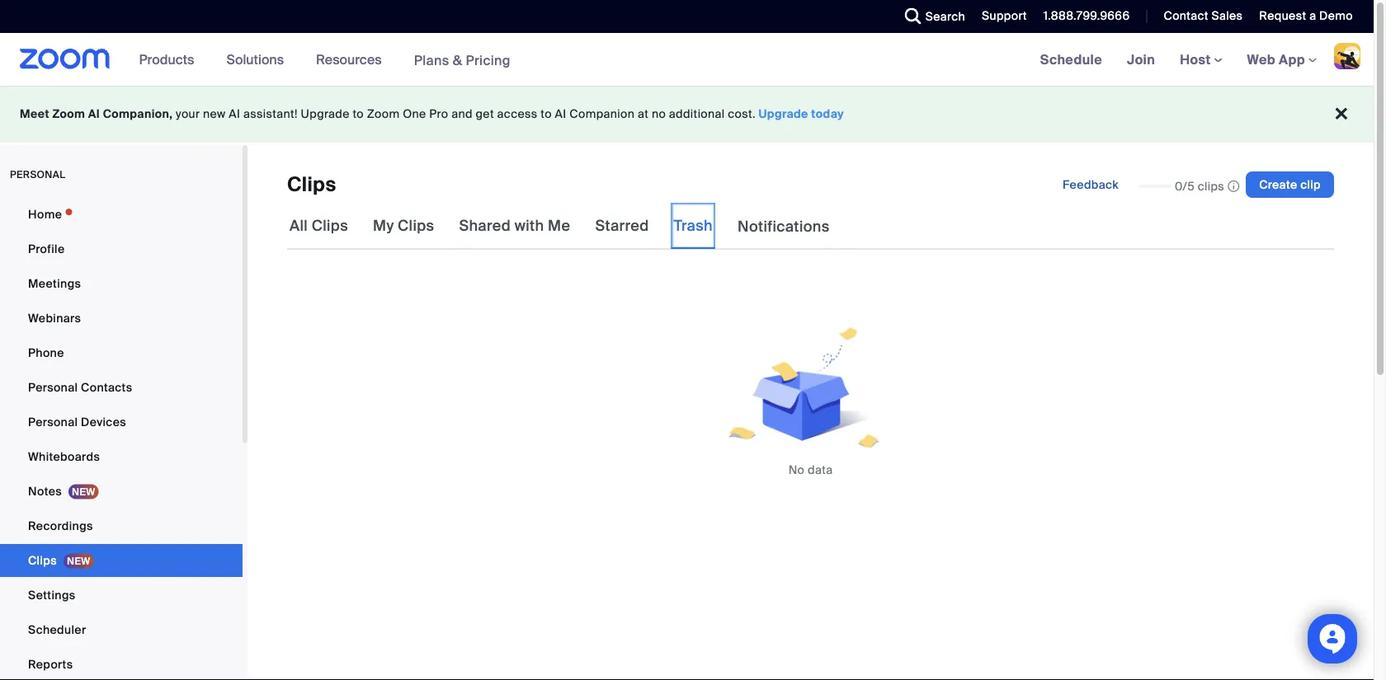 Task type: locate. For each thing, give the bounding box(es) containing it.
clip
[[1301, 177, 1321, 192]]

starred
[[595, 217, 649, 236]]

create clip button
[[1246, 172, 1334, 198]]

0 horizontal spatial to
[[353, 106, 364, 122]]

0 horizontal spatial ai
[[88, 106, 100, 122]]

assistant!
[[243, 106, 298, 122]]

profile link
[[0, 233, 243, 266]]

1 horizontal spatial upgrade
[[759, 106, 809, 122]]

resources button
[[316, 33, 389, 86]]

tabs of clips tab list
[[287, 203, 832, 250]]

to down resources "dropdown button"
[[353, 106, 364, 122]]

pro
[[429, 106, 448, 122]]

cost.
[[728, 106, 756, 122]]

settings
[[28, 588, 76, 603]]

data
[[808, 463, 833, 478]]

access
[[497, 106, 538, 122]]

companion
[[570, 106, 635, 122]]

contact
[[1164, 8, 1209, 24]]

0 horizontal spatial zoom
[[52, 106, 85, 122]]

2 zoom from the left
[[367, 106, 400, 122]]

1 upgrade from the left
[[301, 106, 350, 122]]

contact sales link
[[1152, 0, 1247, 33], [1164, 8, 1243, 24]]

companion,
[[103, 106, 173, 122]]

clips up settings
[[28, 553, 57, 569]]

1 vertical spatial personal
[[28, 415, 78, 430]]

phone
[[28, 345, 64, 361]]

personal for personal devices
[[28, 415, 78, 430]]

clips right the all
[[312, 217, 348, 236]]

pricing
[[466, 51, 511, 69]]

zoom
[[52, 106, 85, 122], [367, 106, 400, 122]]

zoom logo image
[[20, 49, 110, 69]]

web app button
[[1247, 51, 1317, 68]]

plans & pricing link
[[414, 51, 511, 69], [414, 51, 511, 69]]

request
[[1260, 8, 1307, 24]]

personal down phone
[[28, 380, 78, 395]]

1 horizontal spatial zoom
[[367, 106, 400, 122]]

request a demo link
[[1247, 0, 1374, 33], [1260, 8, 1353, 24]]

1 personal from the top
[[28, 380, 78, 395]]

2 to from the left
[[541, 106, 552, 122]]

demo
[[1320, 8, 1353, 24]]

personal for personal contacts
[[28, 380, 78, 395]]

product information navigation
[[127, 33, 523, 87]]

no
[[789, 463, 805, 478]]

2 horizontal spatial ai
[[555, 106, 567, 122]]

to
[[353, 106, 364, 122], [541, 106, 552, 122]]

webinars
[[28, 311, 81, 326]]

to right access
[[541, 106, 552, 122]]

personal devices link
[[0, 406, 243, 439]]

shared with me tab
[[457, 203, 573, 249]]

join link
[[1115, 33, 1168, 86]]

ai right new
[[229, 106, 240, 122]]

clips
[[287, 172, 336, 198], [312, 217, 348, 236], [398, 217, 434, 236], [28, 553, 57, 569]]

2 personal from the top
[[28, 415, 78, 430]]

profile picture image
[[1334, 43, 1361, 69]]

clips inside tab
[[398, 217, 434, 236]]

zoom right meet
[[52, 106, 85, 122]]

0 vertical spatial personal
[[28, 380, 78, 395]]

web app
[[1247, 51, 1306, 68]]

1 ai from the left
[[88, 106, 100, 122]]

support link
[[970, 0, 1031, 33], [982, 8, 1027, 24]]

all clips
[[290, 217, 348, 236]]

1.888.799.9666 button
[[1031, 0, 1134, 33], [1044, 8, 1130, 24]]

schedule link
[[1028, 33, 1115, 86]]

1 horizontal spatial ai
[[229, 106, 240, 122]]

clips inside tab
[[312, 217, 348, 236]]

upgrade down product information 'navigation'
[[301, 106, 350, 122]]

1.888.799.9666 button up schedule
[[1031, 0, 1134, 33]]

3 ai from the left
[[555, 106, 567, 122]]

personal up 'whiteboards'
[[28, 415, 78, 430]]

create
[[1259, 177, 1298, 192]]

ai
[[88, 106, 100, 122], [229, 106, 240, 122], [555, 106, 567, 122]]

0 horizontal spatial upgrade
[[301, 106, 350, 122]]

additional
[[669, 106, 725, 122]]

clips right the my
[[398, 217, 434, 236]]

shared with me
[[459, 217, 571, 236]]

1 horizontal spatial to
[[541, 106, 552, 122]]

solutions
[[226, 51, 284, 68]]

and
[[452, 106, 473, 122]]

1.888.799.9666
[[1044, 8, 1130, 24]]

personal
[[28, 380, 78, 395], [28, 415, 78, 430]]

banner
[[0, 33, 1374, 87]]

upgrade
[[301, 106, 350, 122], [759, 106, 809, 122]]

feedback button
[[1050, 172, 1132, 198]]

notes link
[[0, 475, 243, 508]]

1 zoom from the left
[[52, 106, 85, 122]]

ai left the companion
[[555, 106, 567, 122]]

upgrade right cost.
[[759, 106, 809, 122]]

contact sales
[[1164, 8, 1243, 24]]

zoom left one
[[367, 106, 400, 122]]

ai left companion,
[[88, 106, 100, 122]]

no data
[[789, 463, 833, 478]]

meetings
[[28, 276, 81, 291]]

home
[[28, 207, 62, 222]]



Task type: describe. For each thing, give the bounding box(es) containing it.
1.888.799.9666 button up the schedule link
[[1044, 8, 1130, 24]]

search button
[[893, 0, 970, 33]]

trash
[[674, 217, 713, 236]]

meetings link
[[0, 267, 243, 300]]

home link
[[0, 198, 243, 231]]

create clip
[[1259, 177, 1321, 192]]

host
[[1180, 51, 1214, 68]]

recordings
[[28, 519, 93, 534]]

phone link
[[0, 337, 243, 370]]

personal
[[10, 168, 66, 181]]

contacts
[[81, 380, 132, 395]]

whiteboards link
[[0, 441, 243, 474]]

1 to from the left
[[353, 106, 364, 122]]

devices
[[81, 415, 126, 430]]

new
[[203, 106, 226, 122]]

resources
[[316, 51, 382, 68]]

with
[[515, 217, 544, 236]]

web
[[1247, 51, 1276, 68]]

notes
[[28, 484, 62, 499]]

profile
[[28, 241, 65, 257]]

personal contacts link
[[0, 371, 243, 404]]

all clips tab
[[287, 203, 351, 249]]

banner containing products
[[0, 33, 1374, 87]]

personal menu menu
[[0, 198, 243, 681]]

a
[[1310, 8, 1317, 24]]

host button
[[1180, 51, 1223, 68]]

meet zoom ai companion, footer
[[0, 86, 1374, 143]]

reports link
[[0, 649, 243, 681]]

2 ai from the left
[[229, 106, 240, 122]]

clips inside the personal menu menu
[[28, 553, 57, 569]]

feedback
[[1063, 177, 1119, 192]]

0/5 clips application
[[1139, 178, 1240, 195]]

upgrade today link
[[759, 106, 844, 122]]

clips
[[1198, 178, 1225, 194]]

today
[[812, 106, 844, 122]]

my clips tab
[[371, 203, 437, 249]]

plans & pricing
[[414, 51, 511, 69]]

2 upgrade from the left
[[759, 106, 809, 122]]

your
[[176, 106, 200, 122]]

whiteboards
[[28, 449, 100, 465]]

products button
[[139, 33, 202, 86]]

all
[[290, 217, 308, 236]]

request a demo
[[1260, 8, 1353, 24]]

my clips
[[373, 217, 434, 236]]

scheduler link
[[0, 614, 243, 647]]

meet zoom ai companion, your new ai assistant! upgrade to zoom one pro and get access to ai companion at no additional cost. upgrade today
[[20, 106, 844, 122]]

meetings navigation
[[1028, 33, 1374, 87]]

clips up all clips tab
[[287, 172, 336, 198]]

support
[[982, 8, 1027, 24]]

app
[[1279, 51, 1306, 68]]

my
[[373, 217, 394, 236]]

personal contacts
[[28, 380, 132, 395]]

clips link
[[0, 545, 243, 578]]

webinars link
[[0, 302, 243, 335]]

me
[[548, 217, 571, 236]]

schedule
[[1040, 51, 1103, 68]]

recordings link
[[0, 510, 243, 543]]

scheduler
[[28, 623, 86, 638]]

&
[[453, 51, 462, 69]]

sales
[[1212, 8, 1243, 24]]

meet
[[20, 106, 49, 122]]

at
[[638, 106, 649, 122]]

0/5
[[1175, 178, 1195, 194]]

one
[[403, 106, 426, 122]]

get
[[476, 106, 494, 122]]

personal devices
[[28, 415, 126, 430]]

trash tab
[[671, 203, 715, 249]]

search
[[926, 9, 966, 24]]

notifications
[[738, 218, 830, 237]]

join
[[1127, 51, 1155, 68]]

shared
[[459, 217, 511, 236]]

no
[[652, 106, 666, 122]]

starred tab
[[593, 203, 652, 249]]

plans
[[414, 51, 449, 69]]

reports
[[28, 657, 73, 673]]

settings link
[[0, 579, 243, 612]]

solutions button
[[226, 33, 291, 86]]

0/5 clips
[[1175, 178, 1225, 194]]

products
[[139, 51, 194, 68]]



Task type: vqa. For each thing, say whether or not it's contained in the screenshot.
1st the AI from the left
yes



